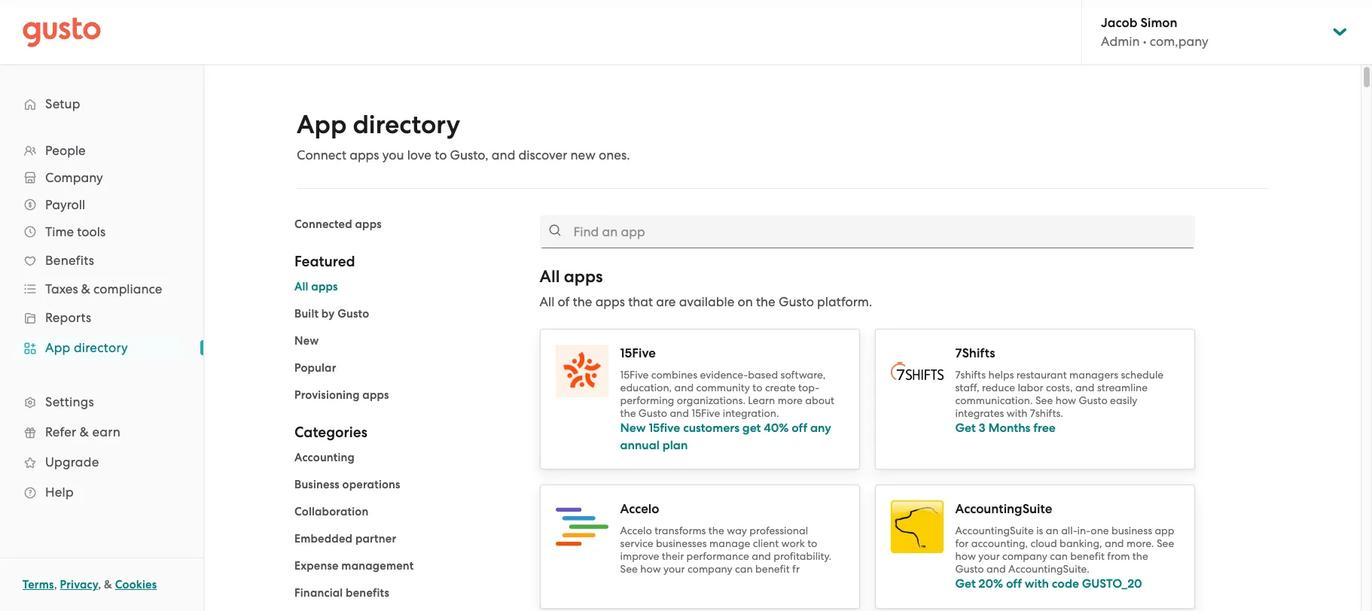 Task type: locate. For each thing, give the bounding box(es) containing it.
& right taxes
[[81, 282, 90, 297]]

get
[[743, 421, 761, 435]]

7shifts logo image
[[891, 363, 944, 380]]

2 accountingsuite from the top
[[956, 525, 1034, 537]]

way
[[727, 525, 747, 537]]

gusto down managers
[[1079, 395, 1108, 407]]

1 accountingsuite from the top
[[956, 502, 1053, 518]]

company down the 'performance'
[[688, 564, 733, 576]]

new up annual
[[620, 421, 646, 435]]

how down 'improve'
[[641, 564, 661, 576]]

1 vertical spatial see
[[1157, 538, 1175, 550]]

& left earn
[[80, 425, 89, 440]]

more
[[778, 395, 803, 407]]

app for app directory connect apps you love to gusto, and discover new ones.
[[297, 109, 347, 140]]

built by gusto
[[295, 307, 369, 321]]

how inside accountingsuite accountingsuite is an all-in-one business app for accounting, cloud banking, and more. see how your company can benefit from the gusto and accountingsuite. get 20% off with code gusto_20
[[956, 551, 976, 563]]

can
[[1050, 551, 1068, 563], [735, 564, 753, 576]]

get left 3
[[956, 421, 976, 435]]

off left any
[[792, 421, 808, 435]]

and up 15five
[[670, 408, 689, 420]]

0 horizontal spatial to
[[435, 148, 447, 163]]

directory down reports link
[[74, 341, 128, 356]]

to inside 15five 15five combines evidence-based software, education, and community to create top- performing organizations. learn more about the gusto and 15five integration. new 15five customers get 40% off any annual plan
[[753, 382, 763, 394]]

apps for connected apps
[[355, 218, 382, 231]]

that
[[628, 295, 653, 310]]

list containing accounting
[[295, 449, 517, 612]]

1 vertical spatial benefit
[[756, 564, 790, 576]]

to up learn
[[753, 382, 763, 394]]

0 horizontal spatial off
[[792, 421, 808, 435]]

can inside accelo accelo transforms the way professional service businesses manage client work to improve their performance and profitability. see how your company can benefit fr
[[735, 564, 753, 576]]

to up profitability.
[[808, 538, 818, 550]]

service
[[620, 538, 654, 550]]

see down 'improve'
[[620, 564, 638, 576]]

0 horizontal spatial new
[[295, 334, 319, 348]]

community
[[696, 382, 750, 394]]

create
[[765, 382, 796, 394]]

improve
[[620, 551, 660, 563]]

gusto up the 20% at the bottom right of the page
[[956, 564, 984, 576]]

home image
[[23, 17, 101, 47]]

based
[[748, 369, 778, 381]]

1 vertical spatial new
[[620, 421, 646, 435]]

professional
[[750, 525, 808, 537]]

0 vertical spatial benefit
[[1071, 551, 1105, 563]]

0 vertical spatial with
[[1007, 408, 1028, 420]]

see up the 7shifts.
[[1036, 395, 1053, 407]]

and right 'gusto,'
[[492, 148, 516, 163]]

0 vertical spatial your
[[979, 551, 1000, 563]]

new inside list
[[295, 334, 319, 348]]

apps up of
[[564, 267, 603, 287]]

0 horizontal spatial your
[[664, 564, 685, 576]]

0 vertical spatial directory
[[353, 109, 460, 140]]

collaboration
[[295, 506, 369, 519]]

, left privacy link
[[54, 579, 57, 592]]

1 vertical spatial directory
[[74, 341, 128, 356]]

0 vertical spatial get
[[956, 421, 976, 435]]

2 horizontal spatial see
[[1157, 538, 1175, 550]]

& inside dropdown button
[[81, 282, 90, 297]]

2 horizontal spatial to
[[808, 538, 818, 550]]

your
[[979, 551, 1000, 563], [664, 564, 685, 576]]

all up of
[[540, 267, 560, 287]]

payroll button
[[15, 191, 188, 218]]

and down managers
[[1076, 382, 1095, 394]]

apps down featured
[[311, 280, 338, 294]]

0 vertical spatial off
[[792, 421, 808, 435]]

embedded partner
[[295, 533, 396, 546]]

1 vertical spatial accountingsuite
[[956, 525, 1034, 537]]

1 horizontal spatial your
[[979, 551, 1000, 563]]

1 horizontal spatial benefit
[[1071, 551, 1105, 563]]

1 horizontal spatial company
[[1003, 551, 1048, 563]]

app down reports
[[45, 341, 70, 356]]

reduce
[[982, 382, 1016, 394]]

accelo logo image
[[556, 501, 608, 554]]

labor
[[1018, 382, 1044, 394]]

0 horizontal spatial directory
[[74, 341, 128, 356]]

0 vertical spatial &
[[81, 282, 90, 297]]

customers
[[683, 421, 740, 435]]

to inside app directory connect apps you love to gusto, and discover new ones.
[[435, 148, 447, 163]]

with
[[1007, 408, 1028, 420], [1025, 577, 1049, 591]]

2 get from the top
[[956, 577, 976, 591]]

1 get from the top
[[956, 421, 976, 435]]

and down client
[[752, 551, 771, 563]]

benefit inside accountingsuite accountingsuite is an all-in-one business app for accounting, cloud banking, and more. see how your company can benefit from the gusto and accountingsuite. get 20% off with code gusto_20
[[1071, 551, 1105, 563]]

0 vertical spatial see
[[1036, 395, 1053, 407]]

benefit down 'banking,'
[[1071, 551, 1105, 563]]

0 vertical spatial app
[[297, 109, 347, 140]]

can down the 'performance'
[[735, 564, 753, 576]]

1 horizontal spatial see
[[1036, 395, 1053, 407]]

the inside accelo accelo transforms the way professional service businesses manage client work to improve their performance and profitability. see how your company can benefit fr
[[709, 525, 725, 537]]

apps right provisioning
[[363, 389, 389, 402]]

to right love
[[435, 148, 447, 163]]

app
[[297, 109, 347, 140], [45, 341, 70, 356]]

0 vertical spatial accountingsuite
[[956, 502, 1053, 518]]

& left cookies button
[[104, 579, 112, 592]]

time tools
[[45, 225, 106, 240]]

0 vertical spatial company
[[1003, 551, 1048, 563]]

off right the 20% at the bottom right of the page
[[1006, 577, 1022, 591]]

costs,
[[1046, 382, 1073, 394]]

app inside app directory connect apps you love to gusto, and discover new ones.
[[297, 109, 347, 140]]

profitability.
[[774, 551, 832, 563]]

new down built
[[295, 334, 319, 348]]

1 horizontal spatial new
[[620, 421, 646, 435]]

7shifts 7shifts helps restaurant managers schedule staff, reduce labor costs, and streamline communication. see how gusto easily integrates with 7shifts. get 3 months free
[[956, 346, 1164, 435]]

1 vertical spatial can
[[735, 564, 753, 576]]

see
[[1036, 395, 1053, 407], [1157, 538, 1175, 550], [620, 564, 638, 576]]

app up 'connect' at the left top of page
[[297, 109, 347, 140]]

1 horizontal spatial can
[[1050, 551, 1068, 563]]

gusto
[[779, 295, 814, 310], [338, 307, 369, 321], [1079, 395, 1108, 407], [639, 408, 668, 420], [956, 564, 984, 576]]

apps for all apps
[[311, 280, 338, 294]]

how inside accelo accelo transforms the way professional service businesses manage client work to improve their performance and profitability. see how your company can benefit fr
[[641, 564, 661, 576]]

1 accelo from the top
[[620, 502, 660, 518]]

accounting,
[[972, 538, 1028, 550]]

top-
[[799, 382, 820, 394]]

benefit
[[1071, 551, 1105, 563], [756, 564, 790, 576]]

directory inside app directory 'link'
[[74, 341, 128, 356]]

with up months
[[1007, 408, 1028, 420]]

0 vertical spatial accelo
[[620, 502, 660, 518]]

easily
[[1111, 395, 1138, 407]]

how down 'for'
[[956, 551, 976, 563]]

0 horizontal spatial see
[[620, 564, 638, 576]]

2 vertical spatial to
[[808, 538, 818, 550]]

directory for app directory
[[74, 341, 128, 356]]

all for all apps all of the apps that are available on the gusto platform.
[[540, 267, 560, 287]]

directory inside app directory connect apps you love to gusto, and discover new ones.
[[353, 109, 460, 140]]

benefit left fr at bottom right
[[756, 564, 790, 576]]

time
[[45, 225, 74, 240]]

and down "combines"
[[675, 382, 694, 394]]

the down performing
[[620, 408, 636, 420]]

0 vertical spatial to
[[435, 148, 447, 163]]

gusto navigation element
[[0, 65, 203, 532]]

list containing all apps
[[295, 278, 517, 405]]

app inside 'link'
[[45, 341, 70, 356]]

refer
[[45, 425, 76, 440]]

apps for provisioning apps
[[363, 389, 389, 402]]

apps right 'connected'
[[355, 218, 382, 231]]

any
[[811, 421, 832, 435]]

app directory connect apps you love to gusto, and discover new ones.
[[297, 109, 630, 163]]

App Search field
[[540, 215, 1195, 249]]

1 horizontal spatial app
[[297, 109, 347, 140]]

your down their
[[664, 564, 685, 576]]

accountingsuite
[[956, 502, 1053, 518], [956, 525, 1034, 537]]

can inside accountingsuite accountingsuite is an all-in-one business app for accounting, cloud banking, and more. see how your company can benefit from the gusto and accountingsuite. get 20% off with code gusto_20
[[1050, 551, 1068, 563]]

all
[[540, 267, 560, 287], [295, 280, 309, 294], [540, 295, 555, 310]]

3
[[979, 421, 986, 435]]

your down accounting,
[[979, 551, 1000, 563]]

people button
[[15, 137, 188, 164]]

the right on
[[756, 295, 776, 310]]

from
[[1108, 551, 1130, 563]]

0 horizontal spatial ,
[[54, 579, 57, 592]]

2 vertical spatial 15five
[[692, 408, 720, 420]]

integrates
[[956, 408, 1005, 420]]

business operations
[[295, 478, 400, 492]]

the up manage
[[709, 525, 725, 537]]

1 horizontal spatial directory
[[353, 109, 460, 140]]

evidence-
[[700, 369, 748, 381]]

gusto left "platform."
[[779, 295, 814, 310]]

all up built
[[295, 280, 309, 294]]

1 horizontal spatial how
[[956, 551, 976, 563]]

1 vertical spatial app
[[45, 341, 70, 356]]

tools
[[77, 225, 106, 240]]

40%
[[764, 421, 789, 435]]

0 horizontal spatial can
[[735, 564, 753, 576]]

None search field
[[540, 215, 1195, 249]]

1 horizontal spatial to
[[753, 382, 763, 394]]

0 horizontal spatial company
[[688, 564, 733, 576]]

company down cloud
[[1003, 551, 1048, 563]]

directory up love
[[353, 109, 460, 140]]

1 horizontal spatial off
[[1006, 577, 1022, 591]]

0 vertical spatial new
[[295, 334, 319, 348]]

, left cookies button
[[98, 579, 101, 592]]

1 vertical spatial your
[[664, 564, 685, 576]]

and inside app directory connect apps you love to gusto, and discover new ones.
[[492, 148, 516, 163]]

2 vertical spatial how
[[641, 564, 661, 576]]

popular
[[295, 362, 336, 375]]

gusto down performing
[[639, 408, 668, 420]]

can up accountingsuite.
[[1050, 551, 1068, 563]]

love
[[407, 148, 432, 163]]

benefits link
[[15, 247, 188, 274]]

refer & earn
[[45, 425, 120, 440]]

off inside 15five 15five combines evidence-based software, education, and community to create top- performing organizations. learn more about the gusto and 15five integration. new 15five customers get 40% off any annual plan
[[792, 421, 808, 435]]

the down more.
[[1133, 551, 1149, 563]]

off inside accountingsuite accountingsuite is an all-in-one business app for accounting, cloud banking, and more. see how your company can benefit from the gusto and accountingsuite. get 20% off with code gusto_20
[[1006, 577, 1022, 591]]

15five
[[649, 421, 681, 435]]

one
[[1091, 525, 1109, 537]]

and up the 20% at the bottom right of the page
[[987, 564, 1006, 576]]

expense management link
[[295, 560, 414, 573]]

software,
[[781, 369, 826, 381]]

connected apps
[[295, 218, 382, 231]]

free
[[1034, 421, 1056, 435]]

reports
[[45, 310, 92, 325]]

0 horizontal spatial app
[[45, 341, 70, 356]]

1 vertical spatial accelo
[[620, 525, 652, 537]]

all left of
[[540, 295, 555, 310]]

2 vertical spatial see
[[620, 564, 638, 576]]

financial benefits
[[295, 587, 389, 600]]

compliance
[[94, 282, 162, 297]]

and inside accelo accelo transforms the way professional service businesses manage client work to improve their performance and profitability. see how your company can benefit fr
[[752, 551, 771, 563]]

apps left you
[[350, 148, 379, 163]]

1 vertical spatial &
[[80, 425, 89, 440]]

0 horizontal spatial how
[[641, 564, 661, 576]]

all for all apps
[[295, 280, 309, 294]]

accounting
[[295, 451, 355, 465]]

0 horizontal spatial benefit
[[756, 564, 790, 576]]

company button
[[15, 164, 188, 191]]

operations
[[342, 478, 400, 492]]

get
[[956, 421, 976, 435], [956, 577, 976, 591]]

company
[[1003, 551, 1048, 563], [688, 564, 733, 576]]

in-
[[1078, 525, 1091, 537]]

1 horizontal spatial ,
[[98, 579, 101, 592]]

see down app
[[1157, 538, 1175, 550]]

1 vertical spatial company
[[688, 564, 733, 576]]

1 vertical spatial with
[[1025, 577, 1049, 591]]

with down accountingsuite.
[[1025, 577, 1049, 591]]

how down costs, in the bottom of the page
[[1056, 395, 1077, 407]]

privacy
[[60, 579, 98, 592]]

1 vertical spatial how
[[956, 551, 976, 563]]

you
[[382, 148, 404, 163]]

upgrade link
[[15, 449, 188, 476]]

gusto_20
[[1082, 577, 1143, 591]]

2 horizontal spatial how
[[1056, 395, 1077, 407]]

apps
[[350, 148, 379, 163], [355, 218, 382, 231], [564, 267, 603, 287], [311, 280, 338, 294], [596, 295, 625, 310], [363, 389, 389, 402]]

directory
[[353, 109, 460, 140], [74, 341, 128, 356]]

0 vertical spatial how
[[1056, 395, 1077, 407]]

0 vertical spatial can
[[1050, 551, 1068, 563]]

gusto inside 15five 15five combines evidence-based software, education, and community to create top- performing organizations. learn more about the gusto and 15five integration. new 15five customers get 40% off any annual plan
[[639, 408, 668, 420]]

settings link
[[15, 389, 188, 416]]

plan
[[663, 438, 688, 452]]

1 vertical spatial get
[[956, 577, 976, 591]]

how inside 7shifts 7shifts helps restaurant managers schedule staff, reduce labor costs, and streamline communication. see how gusto easily integrates with 7shifts. get 3 months free
[[1056, 395, 1077, 407]]

about
[[806, 395, 835, 407]]

get left the 20% at the bottom right of the page
[[956, 577, 976, 591]]

& for earn
[[80, 425, 89, 440]]

1 vertical spatial off
[[1006, 577, 1022, 591]]

setup link
[[15, 90, 188, 118]]

list
[[0, 137, 203, 508], [295, 278, 517, 405], [295, 449, 517, 612]]

an
[[1046, 525, 1059, 537]]

list for featured
[[295, 278, 517, 405]]

1 vertical spatial to
[[753, 382, 763, 394]]

to inside accelo accelo transforms the way professional service businesses manage client work to improve their performance and profitability. see how your company can benefit fr
[[808, 538, 818, 550]]



Task type: vqa. For each thing, say whether or not it's contained in the screenshot.
tax
no



Task type: describe. For each thing, give the bounding box(es) containing it.
code
[[1052, 577, 1080, 591]]

months
[[989, 421, 1031, 435]]

people
[[45, 143, 86, 158]]

managers
[[1070, 369, 1119, 381]]

combines
[[652, 369, 698, 381]]

discover
[[519, 148, 568, 163]]

get inside accountingsuite accountingsuite is an all-in-one business app for accounting, cloud banking, and more. see how your company can benefit from the gusto and accountingsuite. get 20% off with code gusto_20
[[956, 577, 976, 591]]

accountingsuite logo image
[[891, 501, 944, 554]]

businesses
[[656, 538, 707, 550]]

15five logo image
[[556, 345, 608, 398]]

manage
[[710, 538, 751, 550]]

all apps
[[295, 280, 338, 294]]

taxes
[[45, 282, 78, 297]]

7shifts.
[[1030, 408, 1064, 420]]

gusto right the by at the bottom left of the page
[[338, 307, 369, 321]]

gusto inside accountingsuite accountingsuite is an all-in-one business app for accounting, cloud banking, and more. see how your company can benefit from the gusto and accountingsuite. get 20% off with code gusto_20
[[956, 564, 984, 576]]

learn
[[748, 395, 775, 407]]

connected apps link
[[295, 218, 382, 231]]

company inside accountingsuite accountingsuite is an all-in-one business app for accounting, cloud banking, and more. see how your company can benefit from the gusto and accountingsuite. get 20% off with code gusto_20
[[1003, 551, 1048, 563]]

is
[[1037, 525, 1044, 537]]

financial benefits link
[[295, 587, 389, 600]]

provisioning apps
[[295, 389, 389, 402]]

all-
[[1062, 525, 1078, 537]]

the right of
[[573, 295, 593, 310]]

help link
[[15, 479, 188, 506]]

with inside accountingsuite accountingsuite is an all-in-one business app for accounting, cloud banking, and more. see how your company can benefit from the gusto and accountingsuite. get 20% off with code gusto_20
[[1025, 577, 1049, 591]]

collaboration link
[[295, 506, 369, 519]]

jacob
[[1101, 15, 1138, 31]]

•
[[1143, 34, 1147, 49]]

benefits
[[346, 587, 389, 600]]

your inside accountingsuite accountingsuite is an all-in-one business app for accounting, cloud banking, and more. see how your company can benefit from the gusto and accountingsuite. get 20% off with code gusto_20
[[979, 551, 1000, 563]]

the inside accountingsuite accountingsuite is an all-in-one business app for accounting, cloud banking, and more. see how your company can benefit from the gusto and accountingsuite. get 20% off with code gusto_20
[[1133, 551, 1149, 563]]

embedded
[[295, 533, 353, 546]]

streamline
[[1098, 382, 1148, 394]]

banking,
[[1060, 538, 1103, 550]]

time tools button
[[15, 218, 188, 246]]

accelo accelo transforms the way professional service businesses manage client work to improve their performance and profitability. see how your company can benefit fr
[[620, 502, 832, 576]]

are
[[656, 295, 676, 310]]

setup
[[45, 96, 80, 111]]

2 accelo from the top
[[620, 525, 652, 537]]

organizations.
[[677, 395, 746, 407]]

benefits
[[45, 253, 94, 268]]

get inside 7shifts 7shifts helps restaurant managers schedule staff, reduce labor costs, and streamline communication. see how gusto easily integrates with 7shifts. get 3 months free
[[956, 421, 976, 435]]

platform.
[[817, 295, 873, 310]]

see inside 7shifts 7shifts helps restaurant managers schedule staff, reduce labor costs, and streamline communication. see how gusto easily integrates with 7shifts. get 3 months free
[[1036, 395, 1053, 407]]

app for app directory
[[45, 341, 70, 356]]

list for categories
[[295, 449, 517, 612]]

settings
[[45, 395, 94, 410]]

expense
[[295, 560, 339, 573]]

categories
[[295, 424, 368, 441]]

embedded partner link
[[295, 533, 396, 546]]

performing
[[620, 395, 675, 407]]

business
[[1112, 525, 1153, 537]]

with inside 7shifts 7shifts helps restaurant managers schedule staff, reduce labor costs, and streamline communication. see how gusto easily integrates with 7shifts. get 3 months free
[[1007, 408, 1028, 420]]

simon
[[1141, 15, 1178, 31]]

their
[[662, 551, 684, 563]]

& for compliance
[[81, 282, 90, 297]]

annual
[[620, 438, 660, 452]]

schedule
[[1121, 369, 1164, 381]]

new link
[[295, 334, 319, 348]]

earn
[[92, 425, 120, 440]]

list containing people
[[0, 137, 203, 508]]

7shifts
[[956, 369, 986, 381]]

15five 15five combines evidence-based software, education, and community to create top- performing organizations. learn more about the gusto and 15five integration. new 15five customers get 40% off any annual plan
[[620, 346, 835, 452]]

gusto inside 7shifts 7shifts helps restaurant managers schedule staff, reduce labor costs, and streamline communication. see how gusto easily integrates with 7shifts. get 3 months free
[[1079, 395, 1108, 407]]

app directory link
[[15, 334, 188, 362]]

and up from
[[1105, 538, 1124, 550]]

taxes & compliance button
[[15, 276, 188, 303]]

expense management
[[295, 560, 414, 573]]

fr
[[793, 564, 800, 576]]

1 , from the left
[[54, 579, 57, 592]]

all apps all of the apps that are available on the gusto platform.
[[540, 267, 873, 310]]

terms , privacy , & cookies
[[23, 579, 157, 592]]

app
[[1155, 525, 1175, 537]]

apps inside app directory connect apps you love to gusto, and discover new ones.
[[350, 148, 379, 163]]

communication.
[[956, 395, 1033, 407]]

refer & earn link
[[15, 419, 188, 446]]

management
[[342, 560, 414, 573]]

accounting link
[[295, 451, 355, 465]]

upgrade
[[45, 455, 99, 470]]

new inside 15five 15five combines evidence-based software, education, and community to create top- performing organizations. learn more about the gusto and 15five integration. new 15five customers get 40% off any annual plan
[[620, 421, 646, 435]]

company inside accelo accelo transforms the way professional service businesses manage client work to improve their performance and profitability. see how your company can benefit fr
[[688, 564, 733, 576]]

apps for all apps all of the apps that are available on the gusto platform.
[[564, 267, 603, 287]]

accountingsuite.
[[1009, 564, 1090, 576]]

reports link
[[15, 304, 188, 331]]

app directory
[[45, 341, 128, 356]]

directory for app directory connect apps you love to gusto, and discover new ones.
[[353, 109, 460, 140]]

gusto inside the all apps all of the apps that are available on the gusto platform.
[[779, 295, 814, 310]]

more.
[[1127, 538, 1155, 550]]

2 , from the left
[[98, 579, 101, 592]]

the inside 15five 15five combines evidence-based software, education, and community to create top- performing organizations. learn more about the gusto and 15five integration. new 15five customers get 40% off any annual plan
[[620, 408, 636, 420]]

benefit inside accelo accelo transforms the way professional service businesses manage client work to improve their performance and profitability. see how your company can benefit fr
[[756, 564, 790, 576]]

available
[[679, 295, 735, 310]]

business operations link
[[295, 478, 400, 492]]

partner
[[356, 533, 396, 546]]

and inside 7shifts 7shifts helps restaurant managers schedule staff, reduce labor costs, and streamline communication. see how gusto easily integrates with 7shifts. get 3 months free
[[1076, 382, 1095, 394]]

1 vertical spatial 15five
[[620, 369, 649, 381]]

built by gusto link
[[295, 307, 369, 321]]

see inside accelo accelo transforms the way professional service businesses manage client work to improve their performance and profitability. see how your company can benefit fr
[[620, 564, 638, 576]]

2 vertical spatial &
[[104, 579, 112, 592]]

0 vertical spatial 15five
[[620, 346, 656, 362]]

popular link
[[295, 362, 336, 375]]

your inside accelo accelo transforms the way professional service businesses manage client work to improve their performance and profitability. see how your company can benefit fr
[[664, 564, 685, 576]]

apps left that
[[596, 295, 625, 310]]

help
[[45, 485, 74, 500]]

7shifts
[[956, 346, 996, 362]]

com,pany
[[1150, 34, 1209, 49]]

restaurant
[[1017, 369, 1067, 381]]

financial
[[295, 587, 343, 600]]

cloud
[[1031, 538, 1058, 550]]

see inside accountingsuite accountingsuite is an all-in-one business app for accounting, cloud banking, and more. see how your company can benefit from the gusto and accountingsuite. get 20% off with code gusto_20
[[1157, 538, 1175, 550]]

jacob simon admin • com,pany
[[1101, 15, 1209, 49]]



